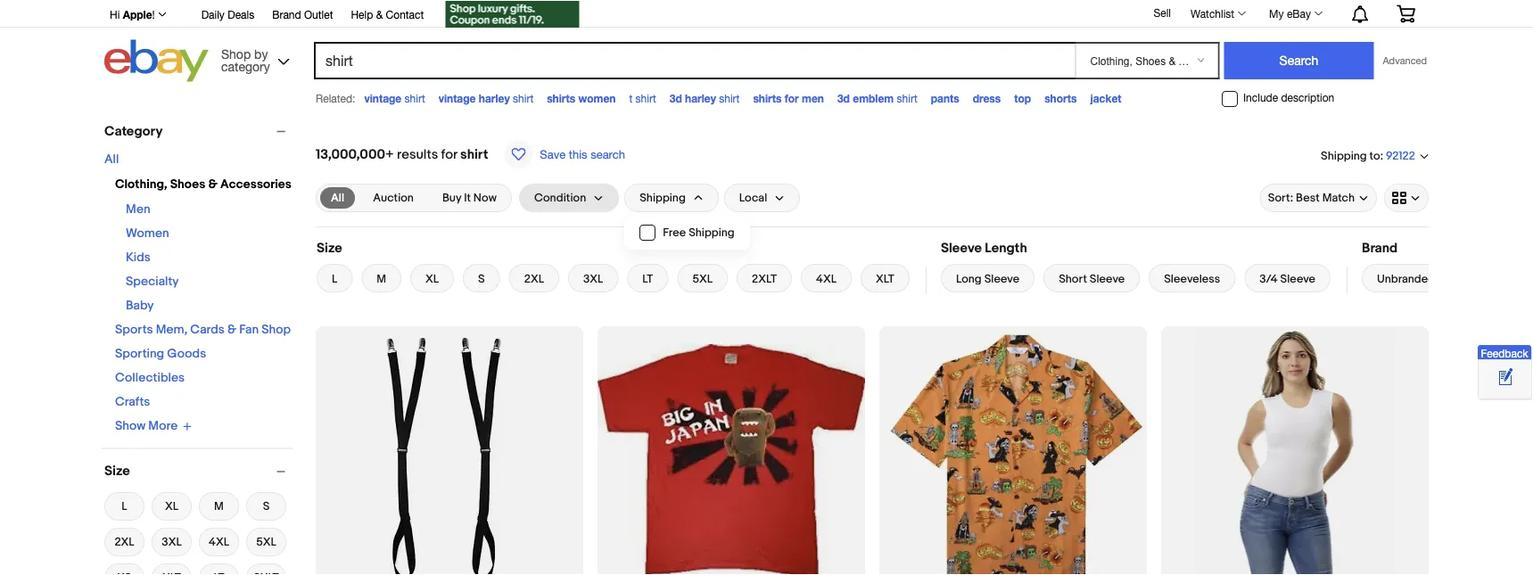 Task type: vqa. For each thing, say whether or not it's contained in the screenshot.
'Sleeve' for Long Sleeve
yes



Task type: describe. For each thing, give the bounding box(es) containing it.
get the coupon image
[[445, 1, 579, 28]]

2xl inside main content
[[524, 272, 544, 286]]

it
[[464, 191, 471, 205]]

5xl for the bottom 5xl link
[[256, 535, 276, 549]]

match
[[1323, 191, 1355, 205]]

sporting goods link
[[115, 347, 206, 362]]

0 horizontal spatial 2xl
[[115, 535, 134, 549]]

1 horizontal spatial s link
[[463, 264, 500, 293]]

sports mem, cards & fan shop link
[[115, 323, 291, 338]]

shipping to : 92122
[[1322, 149, 1416, 163]]

shirts women
[[547, 92, 616, 104]]

xl inside main content
[[426, 272, 439, 286]]

unbranded
[[1378, 272, 1436, 286]]

shorts
[[1045, 92, 1077, 104]]

brand for brand outlet
[[272, 8, 301, 21]]

shirt right t at the top of page
[[636, 92, 656, 104]]

specialty link
[[126, 274, 179, 290]]

collectibles
[[115, 371, 185, 386]]

& inside "sports mem, cards & fan shop sporting goods collectibles crafts"
[[228, 323, 237, 338]]

0 horizontal spatial 2xl link
[[104, 526, 145, 559]]

m inside main content
[[377, 272, 386, 286]]

buy it now
[[442, 191, 497, 205]]

1 vertical spatial &
[[208, 177, 218, 192]]

include
[[1244, 92, 1279, 104]]

description
[[1282, 92, 1335, 104]]

1 horizontal spatial 4xl link
[[801, 264, 852, 293]]

free
[[663, 226, 686, 240]]

harley for vintage
[[479, 92, 510, 104]]

sports mem, cards & fan shop sporting goods collectibles crafts
[[115, 323, 291, 410]]

unbranded link
[[1363, 264, 1451, 293]]

short
[[1059, 272, 1088, 286]]

women's compression shirt sleeveless light compression made usa image
[[1195, 327, 1396, 576]]

outlet
[[304, 8, 333, 21]]

shop by category banner
[[100, 0, 1429, 87]]

!
[[152, 8, 155, 21]]

crafts
[[115, 395, 150, 410]]

s inside main content
[[478, 272, 485, 286]]

0 vertical spatial all link
[[104, 152, 119, 167]]

jacket link
[[1091, 92, 1122, 104]]

free shipping
[[663, 226, 735, 240]]

sleeve for long sleeve
[[985, 272, 1020, 286]]

save this search
[[540, 147, 625, 161]]

mem,
[[156, 323, 188, 338]]

size inside main content
[[317, 240, 342, 256]]

results
[[397, 146, 438, 162]]

shirts for men
[[753, 92, 824, 104]]

pants
[[931, 92, 960, 104]]

auction link
[[362, 187, 425, 209]]

ebay
[[1287, 7, 1312, 20]]

shop by category button
[[213, 40, 294, 78]]

t
[[629, 92, 633, 104]]

vintage for vintage harley shirt
[[439, 92, 476, 104]]

save
[[540, 147, 566, 161]]

clothing,
[[115, 177, 167, 192]]

0 horizontal spatial size
[[104, 464, 130, 480]]

shirts for shirts women
[[547, 92, 576, 104]]

best
[[1297, 191, 1320, 205]]

adult mens funny domo domo-kun big in japan t-shirt graphic tee image
[[598, 344, 866, 576]]

0 horizontal spatial 4xl link
[[199, 526, 239, 559]]

:
[[1381, 149, 1384, 163]]

1 horizontal spatial 2xl link
[[509, 264, 559, 293]]

men
[[802, 92, 824, 104]]

none submit inside "shop by category" banner
[[1225, 42, 1375, 79]]

1 vertical spatial xl link
[[152, 491, 192, 523]]

sell
[[1154, 6, 1172, 19]]

1 vertical spatial 5xl link
[[246, 526, 286, 559]]

sleeveless
[[1165, 272, 1221, 286]]

stirrup shirt stays for men (with foot loop) - adjustable elastic shirt stay image
[[316, 327, 584, 576]]

cards
[[190, 323, 225, 338]]

+
[[385, 146, 394, 162]]

long sleeve link
[[941, 264, 1035, 293]]

local
[[740, 191, 768, 205]]

dress
[[973, 92, 1001, 104]]

0 horizontal spatial all
[[104, 152, 119, 167]]

top link
[[1015, 92, 1032, 104]]

length
[[985, 240, 1028, 256]]

kids link
[[126, 250, 151, 265]]

long sleeve
[[956, 272, 1020, 286]]

0 horizontal spatial s
[[263, 500, 270, 514]]

All selected text field
[[331, 190, 345, 206]]

top
[[1015, 92, 1032, 104]]

condition
[[534, 191, 586, 205]]

free shipping link
[[626, 217, 749, 249]]

shorts link
[[1045, 92, 1077, 104]]

to
[[1370, 149, 1381, 163]]

local button
[[724, 184, 801, 212]]

sleeve for 3/4 sleeve
[[1281, 272, 1316, 286]]

baby link
[[126, 298, 154, 314]]

3d emblem shirt
[[838, 92, 918, 104]]

shop inside "sports mem, cards & fan shop sporting goods collectibles crafts"
[[262, 323, 291, 338]]

1 vertical spatial all link
[[320, 187, 355, 209]]

1 vertical spatial l
[[122, 500, 127, 514]]

short sleeve
[[1059, 272, 1125, 286]]

shirt left shirts women
[[513, 92, 534, 104]]

brand outlet link
[[272, 5, 333, 25]]

92122
[[1387, 149, 1416, 163]]

daily deals link
[[201, 5, 254, 25]]

1 horizontal spatial l link
[[317, 264, 353, 293]]

hi apple !
[[110, 8, 155, 21]]

related:
[[316, 92, 356, 104]]

& inside account "navigation"
[[376, 8, 383, 21]]

2xlt
[[752, 272, 777, 286]]

women
[[579, 92, 616, 104]]

buy
[[442, 191, 462, 205]]

shop by category
[[221, 46, 270, 74]]

xlt link
[[861, 264, 910, 293]]



Task type: locate. For each thing, give the bounding box(es) containing it.
xl link
[[411, 264, 454, 293], [152, 491, 192, 523]]

0 vertical spatial for
[[785, 92, 799, 104]]

0 horizontal spatial shirts
[[547, 92, 576, 104]]

1 vertical spatial m
[[214, 500, 224, 514]]

0 vertical spatial all
[[104, 152, 119, 167]]

all inside main content
[[331, 191, 345, 205]]

shipping for shipping
[[640, 191, 686, 205]]

4xl inside main content
[[816, 272, 837, 286]]

shirt up buy it now link
[[460, 146, 488, 162]]

men
[[126, 202, 150, 217]]

3d
[[670, 92, 682, 104], [838, 92, 850, 104]]

collectibles link
[[115, 371, 185, 386]]

all down category
[[104, 152, 119, 167]]

4xl left "xlt"
[[816, 272, 837, 286]]

advanced link
[[1375, 43, 1428, 79]]

4xl link down the 'size' dropdown button on the bottom left of page
[[199, 526, 239, 559]]

now
[[474, 191, 497, 205]]

sleeve for short sleeve
[[1090, 272, 1125, 286]]

vintage right related:
[[364, 92, 402, 104]]

1 horizontal spatial harley
[[685, 92, 716, 104]]

xl link down buy
[[411, 264, 454, 293]]

3d right the t shirt
[[670, 92, 682, 104]]

0 vertical spatial 2xl link
[[509, 264, 559, 293]]

1 shirts from the left
[[547, 92, 576, 104]]

0 horizontal spatial all link
[[104, 152, 119, 167]]

3d for 3d harley shirt
[[670, 92, 682, 104]]

buy it now link
[[432, 187, 508, 209]]

brand for brand
[[1363, 240, 1398, 256]]

l link down show
[[104, 491, 145, 523]]

women link
[[126, 226, 169, 241]]

more
[[148, 419, 178, 434]]

dress link
[[973, 92, 1001, 104]]

sort: best match
[[1268, 191, 1355, 205]]

account navigation
[[100, 0, 1429, 30]]

3xl left lt
[[583, 272, 603, 286]]

2 harley from the left
[[685, 92, 716, 104]]

3xl link down the 'size' dropdown button on the bottom left of page
[[152, 526, 192, 559]]

0 vertical spatial m
[[377, 272, 386, 286]]

1 vertical spatial l link
[[104, 491, 145, 523]]

0 horizontal spatial s link
[[246, 491, 286, 523]]

1 horizontal spatial m
[[377, 272, 386, 286]]

harley for 3d
[[685, 92, 716, 104]]

apple
[[123, 8, 152, 21]]

0 horizontal spatial l
[[122, 500, 127, 514]]

shipping right the free in the left of the page
[[689, 226, 735, 240]]

3/4 sleeve
[[1260, 272, 1316, 286]]

5xl inside main content
[[693, 272, 713, 286]]

s link down the 'size' dropdown button on the bottom left of page
[[246, 491, 286, 523]]

1 horizontal spatial for
[[785, 92, 799, 104]]

lt link
[[628, 264, 669, 293]]

vintage harley shirt
[[439, 92, 534, 104]]

for inside main content
[[441, 146, 457, 162]]

2xl
[[524, 272, 544, 286], [115, 535, 134, 549]]

1 vertical spatial m link
[[199, 491, 239, 523]]

& right shoes
[[208, 177, 218, 192]]

long
[[956, 272, 982, 286]]

shipping inside shipping to : 92122
[[1322, 149, 1368, 163]]

0 vertical spatial m link
[[362, 264, 402, 293]]

0 vertical spatial size
[[317, 240, 342, 256]]

1 vertical spatial s
[[263, 500, 270, 514]]

vintage right vintage shirt
[[439, 92, 476, 104]]

1 horizontal spatial 4xl
[[816, 272, 837, 286]]

main content containing 13,000,000
[[309, 114, 1452, 576]]

my ebay
[[1270, 7, 1312, 20]]

shipping for shipping to : 92122
[[1322, 149, 1368, 163]]

brand left the outlet
[[272, 8, 301, 21]]

size down all text box
[[317, 240, 342, 256]]

l down show
[[122, 500, 127, 514]]

daily deals
[[201, 8, 254, 21]]

0 vertical spatial s link
[[463, 264, 500, 293]]

search
[[591, 147, 625, 161]]

m down auction link
[[377, 272, 386, 286]]

0 horizontal spatial shipping
[[640, 191, 686, 205]]

auction
[[373, 191, 414, 205]]

3xl link left lt link
[[568, 264, 619, 293]]

5xl for right 5xl link
[[693, 272, 713, 286]]

0 horizontal spatial 3xl link
[[152, 526, 192, 559]]

goods
[[167, 347, 206, 362]]

1 horizontal spatial 3d
[[838, 92, 850, 104]]

sleeve up long
[[941, 240, 982, 256]]

fan
[[239, 323, 259, 338]]

1 horizontal spatial 5xl link
[[678, 264, 728, 293]]

sleeve right short
[[1090, 272, 1125, 286]]

2 vertical spatial shipping
[[689, 226, 735, 240]]

emblem
[[853, 92, 894, 104]]

contact
[[386, 8, 424, 21]]

alvish men's halloween hawaiian shirt pumpkins button down skull horror shirts image
[[882, 327, 1145, 576]]

0 horizontal spatial 3d
[[670, 92, 682, 104]]

daily
[[201, 8, 225, 21]]

m link down auction link
[[362, 264, 402, 293]]

1 vertical spatial all
[[331, 191, 345, 205]]

0 vertical spatial s
[[478, 272, 485, 286]]

t shirt
[[629, 92, 656, 104]]

s down now
[[478, 272, 485, 286]]

Search for anything text field
[[317, 44, 1072, 78]]

1 vintage from the left
[[364, 92, 402, 104]]

2xl link
[[509, 264, 559, 293], [104, 526, 145, 559]]

sleeve right 3/4
[[1281, 272, 1316, 286]]

xl
[[426, 272, 439, 286], [165, 500, 178, 514]]

1 vertical spatial 4xl
[[209, 535, 229, 549]]

0 vertical spatial 4xl link
[[801, 264, 852, 293]]

shipping up the free in the left of the page
[[640, 191, 686, 205]]

include description
[[1244, 92, 1335, 104]]

xl down buy it now link
[[426, 272, 439, 286]]

1 vertical spatial s link
[[246, 491, 286, 523]]

jacket
[[1091, 92, 1122, 104]]

4xl down the 'size' dropdown button on the bottom left of page
[[209, 535, 229, 549]]

0 horizontal spatial m link
[[199, 491, 239, 523]]

this
[[569, 147, 588, 161]]

3xl for rightmost 3xl link
[[583, 272, 603, 286]]

& right help
[[376, 8, 383, 21]]

lt
[[643, 272, 654, 286]]

1 vertical spatial 3xl link
[[152, 526, 192, 559]]

1 vertical spatial 4xl link
[[199, 526, 239, 559]]

2 3d from the left
[[838, 92, 850, 104]]

shop
[[221, 46, 251, 61], [262, 323, 291, 338]]

vintage for vintage shirt
[[364, 92, 402, 104]]

0 vertical spatial 5xl link
[[678, 264, 728, 293]]

harley down search for anything "text box"
[[685, 92, 716, 104]]

feedback
[[1482, 347, 1529, 360]]

pants link
[[931, 92, 960, 104]]

1 vertical spatial xl
[[165, 500, 178, 514]]

shirt inside main content
[[460, 146, 488, 162]]

1 vertical spatial size
[[104, 464, 130, 480]]

0 vertical spatial &
[[376, 8, 383, 21]]

sleeve down length
[[985, 272, 1020, 286]]

s down the 'size' dropdown button on the bottom left of page
[[263, 500, 270, 514]]

3xl for the bottom 3xl link
[[162, 535, 182, 549]]

brand outlet
[[272, 8, 333, 21]]

4xl link
[[801, 264, 852, 293], [199, 526, 239, 559]]

s link down now
[[463, 264, 500, 293]]

show more
[[115, 419, 178, 434]]

0 horizontal spatial 5xl link
[[246, 526, 286, 559]]

0 vertical spatial xl link
[[411, 264, 454, 293]]

1 horizontal spatial l
[[332, 272, 338, 286]]

1 horizontal spatial shirts
[[753, 92, 782, 104]]

3d for 3d emblem shirt
[[838, 92, 850, 104]]

4xl for rightmost 4xl link
[[816, 272, 837, 286]]

help & contact link
[[351, 5, 424, 25]]

l link down all text box
[[317, 264, 353, 293]]

shop right fan
[[262, 323, 291, 338]]

0 horizontal spatial brand
[[272, 8, 301, 21]]

main content
[[309, 114, 1452, 576]]

men women kids specialty baby
[[126, 202, 179, 314]]

l down all text box
[[332, 272, 338, 286]]

shirt up results
[[405, 92, 425, 104]]

3d harley shirt
[[670, 92, 740, 104]]

condition button
[[519, 184, 619, 212]]

1 horizontal spatial 3xl link
[[568, 264, 619, 293]]

all link down category
[[104, 152, 119, 167]]

0 horizontal spatial 5xl
[[256, 535, 276, 549]]

sleeve inside long sleeve link
[[985, 272, 1020, 286]]

0 horizontal spatial vintage
[[364, 92, 402, 104]]

s
[[478, 272, 485, 286], [263, 500, 270, 514]]

2 shirts from the left
[[753, 92, 782, 104]]

4xl link left xlt link at the right
[[801, 264, 852, 293]]

1 horizontal spatial shop
[[262, 323, 291, 338]]

help
[[351, 8, 373, 21]]

0 horizontal spatial harley
[[479, 92, 510, 104]]

vintage shirt
[[364, 92, 425, 104]]

1 horizontal spatial 3xl
[[583, 272, 603, 286]]

shirt right emblem
[[897, 92, 918, 104]]

m
[[377, 272, 386, 286], [214, 500, 224, 514]]

shirts left women
[[547, 92, 576, 104]]

1 3d from the left
[[670, 92, 682, 104]]

watchlist
[[1191, 7, 1235, 20]]

by
[[254, 46, 268, 61]]

sell link
[[1146, 6, 1180, 19]]

1 horizontal spatial brand
[[1363, 240, 1398, 256]]

2 vertical spatial &
[[228, 323, 237, 338]]

0 horizontal spatial shop
[[221, 46, 251, 61]]

1 horizontal spatial xl
[[426, 272, 439, 286]]

shirts
[[547, 92, 576, 104], [753, 92, 782, 104]]

0 horizontal spatial 3xl
[[162, 535, 182, 549]]

0 vertical spatial l link
[[317, 264, 353, 293]]

brand inside main content
[[1363, 240, 1398, 256]]

1 vertical spatial 5xl
[[256, 535, 276, 549]]

3xl inside main content
[[583, 272, 603, 286]]

harley down "get the coupon" image at the left top of page
[[479, 92, 510, 104]]

xl link down the 'size' dropdown button on the bottom left of page
[[152, 491, 192, 523]]

shipping left to
[[1322, 149, 1368, 163]]

listing options selector. gallery view selected. image
[[1393, 191, 1421, 205]]

for right results
[[441, 146, 457, 162]]

1 horizontal spatial shipping
[[689, 226, 735, 240]]

size button
[[104, 464, 294, 480]]

crafts link
[[115, 395, 150, 410]]

0 horizontal spatial 4xl
[[209, 535, 229, 549]]

1 horizontal spatial 5xl
[[693, 272, 713, 286]]

0 vertical spatial 2xl
[[524, 272, 544, 286]]

show
[[115, 419, 146, 434]]

0 vertical spatial shop
[[221, 46, 251, 61]]

0 vertical spatial shipping
[[1322, 149, 1368, 163]]

xlt
[[876, 272, 895, 286]]

0 vertical spatial 4xl
[[816, 272, 837, 286]]

shipping inside dropdown button
[[640, 191, 686, 205]]

sort: best match button
[[1260, 184, 1378, 212]]

brand up unbranded link
[[1363, 240, 1398, 256]]

0 horizontal spatial l link
[[104, 491, 145, 523]]

& left fan
[[228, 323, 237, 338]]

sleeve inside 3/4 sleeve link
[[1281, 272, 1316, 286]]

m down the 'size' dropdown button on the bottom left of page
[[214, 500, 224, 514]]

size down show
[[104, 464, 130, 480]]

sleeve inside short sleeve link
[[1090, 272, 1125, 286]]

0 horizontal spatial xl
[[165, 500, 178, 514]]

1 horizontal spatial xl link
[[411, 264, 454, 293]]

0 vertical spatial l
[[332, 272, 338, 286]]

0 horizontal spatial for
[[441, 146, 457, 162]]

2 vintage from the left
[[439, 92, 476, 104]]

1 horizontal spatial all link
[[320, 187, 355, 209]]

size
[[317, 240, 342, 256], [104, 464, 130, 480]]

watchlist link
[[1181, 3, 1255, 24]]

1 horizontal spatial &
[[228, 323, 237, 338]]

1 horizontal spatial size
[[317, 240, 342, 256]]

1 horizontal spatial vintage
[[439, 92, 476, 104]]

women
[[126, 226, 169, 241]]

advanced
[[1383, 55, 1428, 66]]

1 horizontal spatial 2xl
[[524, 272, 544, 286]]

all link down the 13,000,000
[[320, 187, 355, 209]]

l inside main content
[[332, 272, 338, 286]]

1 vertical spatial 2xl link
[[104, 526, 145, 559]]

xl link inside main content
[[411, 264, 454, 293]]

sort:
[[1268, 191, 1294, 205]]

shirts left "men"
[[753, 92, 782, 104]]

shirts for shirts for men
[[753, 92, 782, 104]]

1 vertical spatial shipping
[[640, 191, 686, 205]]

1 vertical spatial shop
[[262, 323, 291, 338]]

3d left emblem
[[838, 92, 850, 104]]

my
[[1270, 7, 1284, 20]]

shoes
[[170, 177, 206, 192]]

sleeveless link
[[1149, 264, 1236, 293]]

1 harley from the left
[[479, 92, 510, 104]]

2 horizontal spatial shipping
[[1322, 149, 1368, 163]]

2xlt link
[[737, 264, 792, 293]]

3xl
[[583, 272, 603, 286], [162, 535, 182, 549]]

0 horizontal spatial m
[[214, 500, 224, 514]]

deals
[[228, 8, 254, 21]]

1 horizontal spatial s
[[478, 272, 485, 286]]

sleeve length
[[941, 240, 1028, 256]]

baby
[[126, 298, 154, 314]]

brand inside account "navigation"
[[272, 8, 301, 21]]

shop inside shop by category
[[221, 46, 251, 61]]

13,000,000 + results for shirt
[[316, 146, 488, 162]]

save this search button
[[499, 139, 631, 170]]

m link down the 'size' dropdown button on the bottom left of page
[[199, 491, 239, 523]]

1 horizontal spatial all
[[331, 191, 345, 205]]

for left "men"
[[785, 92, 799, 104]]

all down the 13,000,000
[[331, 191, 345, 205]]

your shopping cart image
[[1396, 5, 1417, 23]]

0 vertical spatial brand
[[272, 8, 301, 21]]

xl down the 'size' dropdown button on the bottom left of page
[[165, 500, 178, 514]]

1 vertical spatial for
[[441, 146, 457, 162]]

shop left by
[[221, 46, 251, 61]]

3xl down the 'size' dropdown button on the bottom left of page
[[162, 535, 182, 549]]

0 vertical spatial xl
[[426, 272, 439, 286]]

1 vertical spatial 3xl
[[162, 535, 182, 549]]

harley
[[479, 92, 510, 104], [685, 92, 716, 104]]

3/4
[[1260, 272, 1278, 286]]

shirt down search for anything "text box"
[[719, 92, 740, 104]]

0 vertical spatial 3xl link
[[568, 264, 619, 293]]

5xl link
[[678, 264, 728, 293], [246, 526, 286, 559]]

4xl for left 4xl link
[[209, 535, 229, 549]]

category
[[104, 123, 163, 139]]

None submit
[[1225, 42, 1375, 79]]

hi
[[110, 8, 120, 21]]

1 horizontal spatial m link
[[362, 264, 402, 293]]

shipping button
[[625, 184, 719, 212]]



